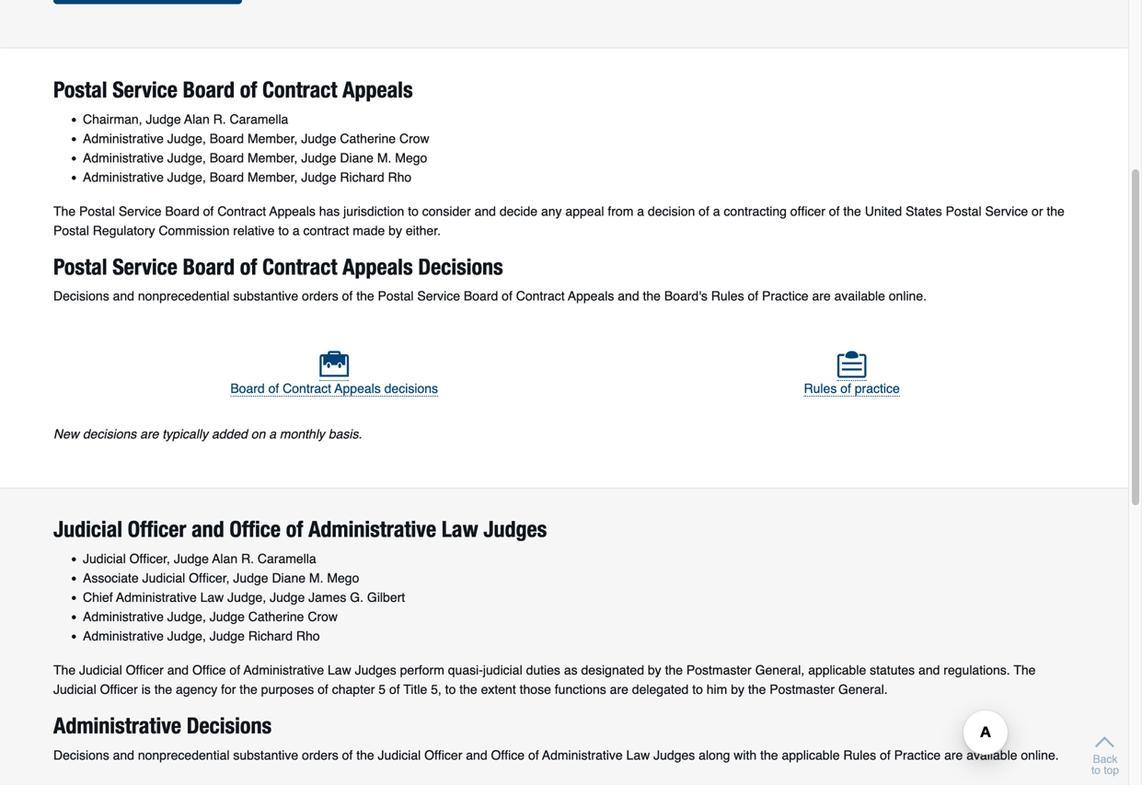 Task type: vqa. For each thing, say whether or not it's contained in the screenshot.
top
yes



Task type: locate. For each thing, give the bounding box(es) containing it.
rules down general. at the bottom right of page
[[844, 748, 877, 763]]

office inside judicial officer and office of administrative law judges judicial officer, judge alan r. caramella associate judicial officer, judge diane m. mego chief administrative law judge, judge james g. gilbert administrative judge, judge catherine crow administrative judge, judge richard rho
[[230, 516, 281, 542]]

postal inside "postal service board of contract appeals chairman, judge alan r. caramella administrative judge, board member, judge catherine crow administrative judge, board member, judge diane m. mego administrative judge, board member, judge richard rho"
[[53, 76, 107, 103]]

2 vertical spatial member,
[[248, 170, 298, 184]]

the for postal service board of contract appeals decisions
[[53, 204, 76, 218]]

by right made
[[389, 223, 402, 238]]

0 vertical spatial substantive
[[233, 289, 298, 304]]

0 horizontal spatial catherine
[[248, 610, 304, 624]]

1 vertical spatial nonprecedential
[[138, 748, 230, 763]]

nonprecedential down agency
[[138, 748, 230, 763]]

2 horizontal spatial office
[[491, 748, 525, 763]]

the up delegated
[[665, 663, 683, 678]]

judicial
[[483, 663, 523, 678]]

postal
[[53, 76, 107, 103], [79, 204, 115, 218], [946, 204, 982, 218], [53, 223, 89, 238], [53, 253, 107, 280], [378, 289, 414, 304]]

1 horizontal spatial by
[[648, 663, 662, 678]]

board of contract appeals decisions
[[230, 381, 438, 396]]

0 horizontal spatial diane
[[272, 571, 306, 586]]

0 vertical spatial office
[[230, 516, 281, 542]]

mego
[[395, 150, 427, 165], [327, 571, 359, 586]]

0 horizontal spatial postmaster
[[687, 663, 752, 678]]

0 vertical spatial richard
[[340, 170, 384, 184]]

for
[[221, 682, 236, 697]]

1 vertical spatial practice
[[894, 748, 941, 763]]

available up the rules of practice 'link'
[[835, 289, 885, 304]]

0 horizontal spatial m.
[[309, 571, 324, 586]]

1 vertical spatial orders
[[302, 748, 339, 763]]

officer
[[128, 516, 186, 542], [126, 663, 164, 678], [100, 682, 138, 697], [424, 748, 462, 763]]

richard up purposes
[[248, 629, 293, 644]]

1 vertical spatial crow
[[308, 610, 338, 624]]

1 vertical spatial catherine
[[248, 610, 304, 624]]

rho up "jurisdiction" at the top of the page
[[388, 170, 412, 184]]

m. inside "postal service board of contract appeals chairman, judge alan r. caramella administrative judge, board member, judge catherine crow administrative judge, board member, judge diane m. mego administrative judge, board member, judge richard rho"
[[377, 150, 392, 165]]

office
[[230, 516, 281, 542], [192, 663, 226, 678], [491, 748, 525, 763]]

2 horizontal spatial judges
[[654, 748, 695, 763]]

2 orders from the top
[[302, 748, 339, 763]]

the down general,
[[748, 682, 766, 697]]

1 orders from the top
[[302, 289, 339, 304]]

orders down purposes
[[302, 748, 339, 763]]

online. left 'back'
[[1021, 748, 1059, 763]]

available
[[835, 289, 885, 304], [967, 748, 1018, 763]]

contract
[[303, 223, 349, 238]]

to
[[408, 204, 419, 218], [278, 223, 289, 238], [445, 682, 456, 697], [692, 682, 703, 697], [1092, 764, 1101, 777]]

1 vertical spatial rho
[[296, 629, 320, 644]]

the right is
[[154, 682, 172, 697]]

judges
[[484, 516, 547, 542], [355, 663, 397, 678], [654, 748, 695, 763]]

from
[[608, 204, 634, 218]]

the right for
[[240, 682, 258, 697]]

to left the him
[[692, 682, 703, 697]]

by right the him
[[731, 682, 745, 697]]

0 vertical spatial mego
[[395, 150, 427, 165]]

contract inside the postal service board of contract appeals has jurisdiction to consider and decide any appeal from a decision of a contracting officer of the united states postal service or the postal regulatory commission relative to a contract made by either.
[[217, 204, 266, 218]]

1 vertical spatial postmaster
[[770, 682, 835, 697]]

decisions
[[418, 253, 503, 280], [53, 289, 109, 304], [187, 713, 272, 739], [53, 748, 109, 763]]

1 vertical spatial diane
[[272, 571, 306, 586]]

catherine up "jurisdiction" at the top of the page
[[340, 131, 396, 146]]

r.
[[213, 112, 226, 126], [241, 552, 254, 566]]

0 horizontal spatial online.
[[889, 289, 927, 304]]

r. inside "postal service board of contract appeals chairman, judge alan r. caramella administrative judge, board member, judge catherine crow administrative judge, board member, judge diane m. mego administrative judge, board member, judge richard rho"
[[213, 112, 226, 126]]

crow down the james
[[308, 610, 338, 624]]

online. down states
[[889, 289, 927, 304]]

are down designated
[[610, 682, 629, 697]]

crow up the consider
[[399, 131, 430, 146]]

rho down the james
[[296, 629, 320, 644]]

0 horizontal spatial rho
[[296, 629, 320, 644]]

1 horizontal spatial judges
[[484, 516, 547, 542]]

2 horizontal spatial by
[[731, 682, 745, 697]]

0 vertical spatial online.
[[889, 289, 927, 304]]

orders down contract
[[302, 289, 339, 304]]

1 horizontal spatial rules
[[804, 381, 837, 396]]

0 vertical spatial orders
[[302, 289, 339, 304]]

along
[[699, 748, 730, 763]]

appeals
[[343, 76, 413, 103], [269, 204, 316, 218], [343, 253, 413, 280], [568, 289, 614, 304], [335, 381, 381, 396]]

1 vertical spatial decisions
[[83, 427, 136, 442]]

2 substantive from the top
[[233, 748, 298, 763]]

0 vertical spatial crow
[[399, 131, 430, 146]]

judge
[[146, 112, 181, 126], [301, 131, 336, 146], [301, 150, 336, 165], [301, 170, 336, 184], [174, 552, 209, 566], [233, 571, 268, 586], [270, 590, 305, 605], [210, 610, 245, 624], [210, 629, 245, 644]]

0 horizontal spatial officer,
[[129, 552, 170, 566]]

m. up "jurisdiction" at the top of the page
[[377, 150, 392, 165]]

1 vertical spatial officer,
[[189, 571, 230, 586]]

rules inside 'link'
[[804, 381, 837, 396]]

judges inside the judicial officer and office of administrative law judges perform quasi-judicial duties as designated by the postmaster general, applicable statutes and regulations. the judicial officer is the agency for the purposes of chapter 5 of title 5, to the extent those functions are delegated to him by the postmaster general.
[[355, 663, 397, 678]]

the for administrative decisions
[[53, 663, 76, 678]]

0 vertical spatial rho
[[388, 170, 412, 184]]

0 horizontal spatial by
[[389, 223, 402, 238]]

applicable right with
[[782, 748, 840, 763]]

0 horizontal spatial office
[[192, 663, 226, 678]]

1 substantive from the top
[[233, 289, 298, 304]]

0 horizontal spatial alan
[[184, 112, 210, 126]]

postal down regulatory
[[53, 253, 107, 280]]

0 horizontal spatial rules
[[711, 289, 744, 304]]

1 vertical spatial member,
[[248, 150, 298, 165]]

practice down officer
[[762, 289, 809, 304]]

available down regulations.
[[967, 748, 1018, 763]]

duties
[[526, 663, 561, 678]]

0 horizontal spatial available
[[835, 289, 885, 304]]

5,
[[431, 682, 442, 697]]

practice down statutes
[[894, 748, 941, 763]]

officer up associate
[[128, 516, 186, 542]]

united
[[865, 204, 902, 218]]

alan
[[184, 112, 210, 126], [212, 552, 238, 566]]

1 horizontal spatial postmaster
[[770, 682, 835, 697]]

a right from
[[637, 204, 644, 218]]

the inside the postal service board of contract appeals has jurisdiction to consider and decide any appeal from a decision of a contracting officer of the united states postal service or the postal regulatory commission relative to a contract made by either.
[[53, 204, 76, 218]]

by
[[389, 223, 402, 238], [648, 663, 662, 678], [731, 682, 745, 697]]

1 horizontal spatial practice
[[894, 748, 941, 763]]

rules
[[711, 289, 744, 304], [804, 381, 837, 396], [844, 748, 877, 763]]

a
[[637, 204, 644, 218], [713, 204, 720, 218], [293, 223, 300, 238], [269, 427, 276, 442]]

1 horizontal spatial r.
[[241, 552, 254, 566]]

2 vertical spatial judges
[[654, 748, 695, 763]]

0 horizontal spatial decisions
[[83, 427, 136, 442]]

new decisions are typically added on a monthly basis.
[[53, 427, 362, 442]]

a left contracting
[[713, 204, 720, 218]]

law
[[442, 516, 478, 542], [200, 590, 224, 605], [328, 663, 351, 678], [626, 748, 650, 763]]

0 vertical spatial officer,
[[129, 552, 170, 566]]

applicable
[[808, 663, 866, 678], [782, 748, 840, 763]]

1 vertical spatial alan
[[212, 552, 238, 566]]

judicial officer and office of administrative law judges judicial officer, judge alan r. caramella associate judicial officer, judge diane m. mego chief administrative law judge, judge james g. gilbert administrative judge, judge catherine crow administrative judge, judge richard rho
[[53, 516, 547, 644]]

by inside the postal service board of contract appeals has jurisdiction to consider and decide any appeal from a decision of a contracting officer of the united states postal service or the postal regulatory commission relative to a contract made by either.
[[389, 223, 402, 238]]

applicable inside the judicial officer and office of administrative law judges perform quasi-judicial duties as designated by the postmaster general, applicable statutes and regulations. the judicial officer is the agency for the purposes of chapter 5 of title 5, to the extent those functions are delegated to him by the postmaster general.
[[808, 663, 866, 678]]

g.
[[350, 590, 364, 605]]

1 vertical spatial substantive
[[233, 748, 298, 763]]

0 vertical spatial r.
[[213, 112, 226, 126]]

0 vertical spatial m.
[[377, 150, 392, 165]]

substantive
[[233, 289, 298, 304], [233, 748, 298, 763]]

richard
[[340, 170, 384, 184], [248, 629, 293, 644]]

to right '5,' on the left bottom
[[445, 682, 456, 697]]

service inside "postal service board of contract appeals chairman, judge alan r. caramella administrative judge, board member, judge catherine crow administrative judge, board member, judge diane m. mego administrative judge, board member, judge richard rho"
[[113, 76, 178, 103]]

1 vertical spatial office
[[192, 663, 226, 678]]

officer,
[[129, 552, 170, 566], [189, 571, 230, 586]]

officer inside administrative decisions decisions and nonprecedential substantive orders of the judicial officer and office of administrative law judges along with the applicable rules of practice are available online.
[[424, 748, 462, 763]]

rules left practice
[[804, 381, 837, 396]]

crow inside judicial officer and office of administrative law judges judicial officer, judge alan r. caramella associate judicial officer, judge diane m. mego chief administrative law judge, judge james g. gilbert administrative judge, judge catherine crow administrative judge, judge richard rho
[[308, 610, 338, 624]]

are up the rules of practice 'link'
[[812, 289, 831, 304]]

0 horizontal spatial judges
[[355, 663, 397, 678]]

member,
[[248, 131, 298, 146], [248, 150, 298, 165], [248, 170, 298, 184]]

nonprecedential
[[138, 289, 230, 304], [138, 748, 230, 763]]

1 vertical spatial m.
[[309, 571, 324, 586]]

applicable up general. at the bottom right of page
[[808, 663, 866, 678]]

any
[[541, 204, 562, 218]]

by up delegated
[[648, 663, 662, 678]]

1 vertical spatial applicable
[[782, 748, 840, 763]]

associate
[[83, 571, 139, 586]]

postmaster down general,
[[770, 682, 835, 697]]

and
[[475, 204, 496, 218], [113, 289, 134, 304], [618, 289, 639, 304], [192, 516, 224, 542], [167, 663, 189, 678], [919, 663, 940, 678], [113, 748, 134, 763], [466, 748, 488, 763]]

1 nonprecedential from the top
[[138, 289, 230, 304]]

officer down '5,' on the left bottom
[[424, 748, 462, 763]]

1 horizontal spatial office
[[230, 516, 281, 542]]

mego up the consider
[[395, 150, 427, 165]]

5
[[379, 682, 386, 697]]

of
[[240, 76, 257, 103], [203, 204, 214, 218], [699, 204, 710, 218], [829, 204, 840, 218], [240, 253, 257, 280], [342, 289, 353, 304], [502, 289, 513, 304], [748, 289, 759, 304], [268, 381, 279, 396], [841, 381, 851, 396], [286, 516, 303, 542], [230, 663, 240, 678], [318, 682, 328, 697], [389, 682, 400, 697], [342, 748, 353, 763], [528, 748, 539, 763], [880, 748, 891, 763]]

0 horizontal spatial richard
[[248, 629, 293, 644]]

or
[[1032, 204, 1043, 218]]

service up chairman,
[[113, 76, 178, 103]]

0 vertical spatial rules
[[711, 289, 744, 304]]

0 vertical spatial alan
[[184, 112, 210, 126]]

service
[[113, 76, 178, 103], [119, 204, 162, 218], [985, 204, 1028, 218], [113, 253, 178, 280], [417, 289, 460, 304]]

alan inside judicial officer and office of administrative law judges judicial officer, judge alan r. caramella associate judicial officer, judge diane m. mego chief administrative law judge, judge james g. gilbert administrative judge, judge catherine crow administrative judge, judge richard rho
[[212, 552, 238, 566]]

quasi-
[[448, 663, 483, 678]]

1 vertical spatial r.
[[241, 552, 254, 566]]

0 vertical spatial catherine
[[340, 131, 396, 146]]

rules inside administrative decisions decisions and nonprecedential substantive orders of the judicial officer and office of administrative law judges along with the applicable rules of practice are available online.
[[844, 748, 877, 763]]

diane inside judicial officer and office of administrative law judges judicial officer, judge alan r. caramella associate judicial officer, judge diane m. mego chief administrative law judge, judge james g. gilbert administrative judge, judge catherine crow administrative judge, judge richard rho
[[272, 571, 306, 586]]

substantive inside administrative decisions decisions and nonprecedential substantive orders of the judicial officer and office of administrative law judges along with the applicable rules of practice are available online.
[[233, 748, 298, 763]]

general,
[[755, 663, 805, 678]]

1 vertical spatial by
[[648, 663, 662, 678]]

diane
[[340, 150, 374, 165], [272, 571, 306, 586]]

0 horizontal spatial r.
[[213, 112, 226, 126]]

crow inside "postal service board of contract appeals chairman, judge alan r. caramella administrative judge, board member, judge catherine crow administrative judge, board member, judge diane m. mego administrative judge, board member, judge richard rho"
[[399, 131, 430, 146]]

0 vertical spatial available
[[835, 289, 885, 304]]

those
[[520, 682, 551, 697]]

2 vertical spatial office
[[491, 748, 525, 763]]

1 vertical spatial rules
[[804, 381, 837, 396]]

2 vertical spatial rules
[[844, 748, 877, 763]]

orders
[[302, 289, 339, 304], [302, 748, 339, 763]]

nonprecedential down commission
[[138, 289, 230, 304]]

postal up chairman,
[[53, 76, 107, 103]]

2 horizontal spatial rules
[[844, 748, 877, 763]]

postal down made
[[378, 289, 414, 304]]

judges inside judicial officer and office of administrative law judges judicial officer, judge alan r. caramella associate judicial officer, judge diane m. mego chief administrative law judge, judge james g. gilbert administrative judge, judge catherine crow administrative judge, judge richard rho
[[484, 516, 547, 542]]

substantive down purposes
[[233, 748, 298, 763]]

has
[[319, 204, 340, 218]]

practice
[[855, 381, 900, 396]]

consider
[[422, 204, 471, 218]]

to left top on the bottom right
[[1092, 764, 1101, 777]]

crow
[[399, 131, 430, 146], [308, 610, 338, 624]]

the
[[53, 204, 76, 218], [53, 663, 76, 678], [1014, 663, 1036, 678]]

administrative
[[83, 131, 164, 146], [83, 150, 164, 165], [83, 170, 164, 184], [308, 516, 436, 542], [116, 590, 197, 605], [83, 610, 164, 624], [83, 629, 164, 644], [244, 663, 324, 678], [53, 713, 181, 739], [542, 748, 623, 763]]

1 member, from the top
[[248, 131, 298, 146]]

chairman,
[[83, 112, 142, 126]]

1 horizontal spatial alan
[[212, 552, 238, 566]]

1 vertical spatial available
[[967, 748, 1018, 763]]

substantive down relative
[[233, 289, 298, 304]]

monthly
[[280, 427, 325, 442]]

caramella
[[230, 112, 288, 126], [258, 552, 316, 566]]

1 horizontal spatial catherine
[[340, 131, 396, 146]]

caramella inside "postal service board of contract appeals chairman, judge alan r. caramella administrative judge, board member, judge catherine crow administrative judge, board member, judge diane m. mego administrative judge, board member, judge richard rho"
[[230, 112, 288, 126]]

mego inside judicial officer and office of administrative law judges judicial officer, judge alan r. caramella associate judicial officer, judge diane m. mego chief administrative law judge, judge james g. gilbert administrative judge, judge catherine crow administrative judge, judge richard rho
[[327, 571, 359, 586]]

mego up "g."
[[327, 571, 359, 586]]

nonprecedential inside administrative decisions decisions and nonprecedential substantive orders of the judicial officer and office of administrative law judges along with the applicable rules of practice are available online.
[[138, 748, 230, 763]]

top
[[1104, 764, 1119, 777]]

0 vertical spatial member,
[[248, 131, 298, 146]]

postal up regulatory
[[79, 204, 115, 218]]

0 vertical spatial applicable
[[808, 663, 866, 678]]

1 horizontal spatial online.
[[1021, 748, 1059, 763]]

1 horizontal spatial rho
[[388, 170, 412, 184]]

0 vertical spatial decisions
[[384, 381, 438, 396]]

rho
[[388, 170, 412, 184], [296, 629, 320, 644]]

postmaster
[[687, 663, 752, 678], [770, 682, 835, 697]]

1 vertical spatial online.
[[1021, 748, 1059, 763]]

office inside administrative decisions decisions and nonprecedential substantive orders of the judicial officer and office of administrative law judges along with the applicable rules of practice are available online.
[[491, 748, 525, 763]]

decisions
[[384, 381, 438, 396], [83, 427, 136, 442]]

chief
[[83, 590, 113, 605]]

1 vertical spatial richard
[[248, 629, 293, 644]]

0 horizontal spatial crow
[[308, 610, 338, 624]]

caramella inside judicial officer and office of administrative law judges judicial officer, judge alan r. caramella associate judicial officer, judge diane m. mego chief administrative law judge, judge james g. gilbert administrative judge, judge catherine crow administrative judge, judge richard rho
[[258, 552, 316, 566]]

officer left is
[[100, 682, 138, 697]]

are down regulations.
[[945, 748, 963, 763]]

board
[[183, 76, 235, 103], [210, 131, 244, 146], [210, 150, 244, 165], [210, 170, 244, 184], [165, 204, 200, 218], [183, 253, 235, 280], [464, 289, 498, 304], [230, 381, 265, 396]]

service left or
[[985, 204, 1028, 218]]

online. inside postal service board of contract appeals decisions decisions and nonprecedential substantive orders of the postal service board of contract appeals and the board's rules of practice are available online.
[[889, 289, 927, 304]]

richard up "jurisdiction" at the top of the page
[[340, 170, 384, 184]]

commission
[[159, 223, 230, 238]]

0 vertical spatial nonprecedential
[[138, 289, 230, 304]]

0 horizontal spatial mego
[[327, 571, 359, 586]]

appeals inside "postal service board of contract appeals chairman, judge alan r. caramella administrative judge, board member, judge catherine crow administrative judge, board member, judge diane m. mego administrative judge, board member, judge richard rho"
[[343, 76, 413, 103]]

and inside the postal service board of contract appeals has jurisdiction to consider and decide any appeal from a decision of a contracting officer of the united states postal service or the postal regulatory commission relative to a contract made by either.
[[475, 204, 496, 218]]

0 horizontal spatial practice
[[762, 289, 809, 304]]

online. inside administrative decisions decisions and nonprecedential substantive orders of the judicial officer and office of administrative law judges along with the applicable rules of practice are available online.
[[1021, 748, 1059, 763]]

0 vertical spatial diane
[[340, 150, 374, 165]]

board inside the postal service board of contract appeals has jurisdiction to consider and decide any appeal from a decision of a contracting officer of the united states postal service or the postal regulatory commission relative to a contract made by either.
[[165, 204, 200, 218]]

1 horizontal spatial richard
[[340, 170, 384, 184]]

0 vertical spatial practice
[[762, 289, 809, 304]]

1 horizontal spatial crow
[[399, 131, 430, 146]]

judge,
[[167, 131, 206, 146], [167, 150, 206, 165], [167, 170, 206, 184], [228, 590, 266, 605], [167, 610, 206, 624], [167, 629, 206, 644]]

contract
[[263, 76, 337, 103], [217, 204, 266, 218], [263, 253, 337, 280], [516, 289, 565, 304], [283, 381, 331, 396]]

rules right board's
[[711, 289, 744, 304]]

practice
[[762, 289, 809, 304], [894, 748, 941, 763]]

m. up the james
[[309, 571, 324, 586]]

0 vertical spatial caramella
[[230, 112, 288, 126]]

m.
[[377, 150, 392, 165], [309, 571, 324, 586]]

postal right states
[[946, 204, 982, 218]]

2 nonprecedential from the top
[[138, 748, 230, 763]]

law inside the judicial officer and office of administrative law judges perform quasi-judicial duties as designated by the postmaster general, applicable statutes and regulations. the judicial officer is the agency for the purposes of chapter 5 of title 5, to the extent those functions are delegated to him by the postmaster general.
[[328, 663, 351, 678]]

are left typically
[[140, 427, 159, 442]]

1 horizontal spatial available
[[967, 748, 1018, 763]]

the
[[844, 204, 861, 218], [1047, 204, 1065, 218], [356, 289, 374, 304], [643, 289, 661, 304], [665, 663, 683, 678], [154, 682, 172, 697], [240, 682, 258, 697], [460, 682, 477, 697], [748, 682, 766, 697], [356, 748, 374, 763], [760, 748, 778, 763]]

1 vertical spatial judges
[[355, 663, 397, 678]]

decision
[[648, 204, 695, 218]]

0 vertical spatial by
[[389, 223, 402, 238]]

1 vertical spatial mego
[[327, 571, 359, 586]]

0 vertical spatial judges
[[484, 516, 547, 542]]

postmaster up the him
[[687, 663, 752, 678]]

decide
[[500, 204, 538, 218]]

judicial inside administrative decisions decisions and nonprecedential substantive orders of the judicial officer and office of administrative law judges along with the applicable rules of practice are available online.
[[378, 748, 421, 763]]

1 horizontal spatial m.
[[377, 150, 392, 165]]

officer up is
[[126, 663, 164, 678]]

1 horizontal spatial diane
[[340, 150, 374, 165]]

the right or
[[1047, 204, 1065, 218]]

1 vertical spatial caramella
[[258, 552, 316, 566]]

catherine up purposes
[[248, 610, 304, 624]]

are
[[812, 289, 831, 304], [140, 427, 159, 442], [610, 682, 629, 697], [945, 748, 963, 763]]

officer inside judicial officer and office of administrative law judges judicial officer, judge alan r. caramella associate judicial officer, judge diane m. mego chief administrative law judge, judge james g. gilbert administrative judge, judge catherine crow administrative judge, judge richard rho
[[128, 516, 186, 542]]

1 horizontal spatial mego
[[395, 150, 427, 165]]



Task type: describe. For each thing, give the bounding box(es) containing it.
back
[[1093, 753, 1118, 766]]

1 horizontal spatial officer,
[[189, 571, 230, 586]]

the down the quasi-
[[460, 682, 477, 697]]

made
[[353, 223, 385, 238]]

to right relative
[[278, 223, 289, 238]]

substantive inside postal service board of contract appeals decisions decisions and nonprecedential substantive orders of the postal service board of contract appeals and the board's rules of practice are available online.
[[233, 289, 298, 304]]

3 member, from the top
[[248, 170, 298, 184]]

postal service board of contract appeals decisions decisions and nonprecedential substantive orders of the postal service board of contract appeals and the board's rules of practice are available online.
[[53, 253, 927, 304]]

either.
[[406, 223, 441, 238]]

available inside administrative decisions decisions and nonprecedential substantive orders of the judicial officer and office of administrative law judges along with the applicable rules of practice are available online.
[[967, 748, 1018, 763]]

2 member, from the top
[[248, 150, 298, 165]]

chapter
[[332, 682, 375, 697]]

administrative inside the judicial officer and office of administrative law judges perform quasi-judicial duties as designated by the postmaster general, applicable statutes and regulations. the judicial officer is the agency for the purposes of chapter 5 of title 5, to the extent those functions are delegated to him by the postmaster general.
[[244, 663, 324, 678]]

2 vertical spatial by
[[731, 682, 745, 697]]

diane inside "postal service board of contract appeals chairman, judge alan r. caramella administrative judge, board member, judge catherine crow administrative judge, board member, judge diane m. mego administrative judge, board member, judge richard rho"
[[340, 150, 374, 165]]

with
[[734, 748, 757, 763]]

rules of practice
[[804, 381, 900, 396]]

purposes
[[261, 682, 314, 697]]

law inside administrative decisions decisions and nonprecedential substantive orders of the judicial officer and office of administrative law judges along with the applicable rules of practice are available online.
[[626, 748, 650, 763]]

jurisdiction
[[344, 204, 404, 218]]

on
[[251, 427, 265, 442]]

agency
[[176, 682, 217, 697]]

are inside administrative decisions decisions and nonprecedential substantive orders of the judicial officer and office of administrative law judges along with the applicable rules of practice are available online.
[[945, 748, 963, 763]]

alan inside "postal service board of contract appeals chairman, judge alan r. caramella administrative judge, board member, judge catherine crow administrative judge, board member, judge diane m. mego administrative judge, board member, judge richard rho"
[[184, 112, 210, 126]]

to up either.
[[408, 204, 419, 218]]

practice inside administrative decisions decisions and nonprecedential substantive orders of the judicial officer and office of administrative law judges along with the applicable rules of practice are available online.
[[894, 748, 941, 763]]

postal left regulatory
[[53, 223, 89, 238]]

judges inside administrative decisions decisions and nonprecedential substantive orders of the judicial officer and office of administrative law judges along with the applicable rules of practice are available online.
[[654, 748, 695, 763]]

the left board's
[[643, 289, 661, 304]]

added
[[212, 427, 248, 442]]

catherine inside "postal service board of contract appeals chairman, judge alan r. caramella administrative judge, board member, judge catherine crow administrative judge, board member, judge diane m. mego administrative judge, board member, judge richard rho"
[[340, 131, 396, 146]]

office inside the judicial officer and office of administrative law judges perform quasi-judicial duties as designated by the postmaster general, applicable statutes and regulations. the judicial officer is the agency for the purposes of chapter 5 of title 5, to the extent those functions are delegated to him by the postmaster general.
[[192, 663, 226, 678]]

the judicial officer and office of administrative law judges perform quasi-judicial duties as designated by the postmaster general, applicable statutes and regulations. the judicial officer is the agency for the purposes of chapter 5 of title 5, to the extent those functions are delegated to him by the postmaster general.
[[53, 663, 1036, 697]]

to inside back to top
[[1092, 764, 1101, 777]]

orders inside postal service board of contract appeals decisions decisions and nonprecedential substantive orders of the postal service board of contract appeals and the board's rules of practice are available online.
[[302, 289, 339, 304]]

a left contract
[[293, 223, 300, 238]]

mego inside "postal service board of contract appeals chairman, judge alan r. caramella administrative judge, board member, judge catherine crow administrative judge, board member, judge diane m. mego administrative judge, board member, judge richard rho"
[[395, 150, 427, 165]]

and inside judicial officer and office of administrative law judges judicial officer, judge alan r. caramella associate judicial officer, judge diane m. mego chief administrative law judge, judge james g. gilbert administrative judge, judge catherine crow administrative judge, judge richard rho
[[192, 516, 224, 542]]

are inside postal service board of contract appeals decisions decisions and nonprecedential substantive orders of the postal service board of contract appeals and the board's rules of practice are available online.
[[812, 289, 831, 304]]

of inside "postal service board of contract appeals chairman, judge alan r. caramella administrative judge, board member, judge catherine crow administrative judge, board member, judge diane m. mego administrative judge, board member, judge richard rho"
[[240, 76, 257, 103]]

available inside postal service board of contract appeals decisions decisions and nonprecedential substantive orders of the postal service board of contract appeals and the board's rules of practice are available online.
[[835, 289, 885, 304]]

is
[[141, 682, 151, 697]]

perform
[[400, 663, 445, 678]]

gilbert
[[367, 590, 405, 605]]

james
[[309, 590, 346, 605]]

nonprecedential inside postal service board of contract appeals decisions decisions and nonprecedential substantive orders of the postal service board of contract appeals and the board's rules of practice are available online.
[[138, 289, 230, 304]]

board's
[[665, 289, 708, 304]]

contract inside "postal service board of contract appeals chairman, judge alan r. caramella administrative judge, board member, judge catherine crow administrative judge, board member, judge diane m. mego administrative judge, board member, judge richard rho"
[[263, 76, 337, 103]]

service down either.
[[417, 289, 460, 304]]

1 horizontal spatial decisions
[[384, 381, 438, 396]]

general.
[[839, 682, 888, 697]]

designated
[[581, 663, 644, 678]]

service down regulatory
[[113, 253, 178, 280]]

contracting
[[724, 204, 787, 218]]

new
[[53, 427, 79, 442]]

extent
[[481, 682, 516, 697]]

the postal service board of contract appeals has jurisdiction to consider and decide any appeal from a decision of a contracting officer of the united states postal service or the postal regulatory commission relative to a contract made by either.
[[53, 204, 1065, 238]]

rho inside judicial officer and office of administrative law judges judicial officer, judge alan r. caramella associate judicial officer, judge diane m. mego chief administrative law judge, judge james g. gilbert administrative judge, judge catherine crow administrative judge, judge richard rho
[[296, 629, 320, 644]]

the down made
[[356, 289, 374, 304]]

regulatory
[[93, 223, 155, 238]]

richard inside judicial officer and office of administrative law judges judicial officer, judge alan r. caramella associate judicial officer, judge diane m. mego chief administrative law judge, judge james g. gilbert administrative judge, judge catherine crow administrative judge, judge richard rho
[[248, 629, 293, 644]]

as
[[564, 663, 578, 678]]

applicable inside administrative decisions decisions and nonprecedential substantive orders of the judicial officer and office of administrative law judges along with the applicable rules of practice are available online.
[[782, 748, 840, 763]]

rho inside "postal service board of contract appeals chairman, judge alan r. caramella administrative judge, board member, judge catherine crow administrative judge, board member, judge diane m. mego administrative judge, board member, judge richard rho"
[[388, 170, 412, 184]]

practice inside postal service board of contract appeals decisions decisions and nonprecedential substantive orders of the postal service board of contract appeals and the board's rules of practice are available online.
[[762, 289, 809, 304]]

statutes
[[870, 663, 915, 678]]

m. inside judicial officer and office of administrative law judges judicial officer, judge alan r. caramella associate judicial officer, judge diane m. mego chief administrative law judge, judge james g. gilbert administrative judge, judge catherine crow administrative judge, judge richard rho
[[309, 571, 324, 586]]

of inside judicial officer and office of administrative law judges judicial officer, judge alan r. caramella associate judicial officer, judge diane m. mego chief administrative law judge, judge james g. gilbert administrative judge, judge catherine crow administrative judge, judge richard rho
[[286, 516, 303, 542]]

administrative decisions decisions and nonprecedential substantive orders of the judicial officer and office of administrative law judges along with the applicable rules of practice are available online.
[[53, 713, 1059, 763]]

functions
[[555, 682, 606, 697]]

appeal
[[566, 204, 604, 218]]

postal service board of contract appeals chairman, judge alan r. caramella administrative judge, board member, judge catherine crow administrative judge, board member, judge diane m. mego administrative judge, board member, judge richard rho
[[53, 76, 430, 184]]

catherine inside judicial officer and office of administrative law judges judicial officer, judge alan r. caramella associate judicial officer, judge diane m. mego chief administrative law judge, judge james g. gilbert administrative judge, judge catherine crow administrative judge, judge richard rho
[[248, 610, 304, 624]]

the down chapter
[[356, 748, 374, 763]]

the left 'united'
[[844, 204, 861, 218]]

board of contract appeals decisions link
[[230, 350, 438, 397]]

a right on
[[269, 427, 276, 442]]

officer
[[791, 204, 826, 218]]

richard inside "postal service board of contract appeals chairman, judge alan r. caramella administrative judge, board member, judge catherine crow administrative judge, board member, judge diane m. mego administrative judge, board member, judge richard rho"
[[340, 170, 384, 184]]

the right with
[[760, 748, 778, 763]]

appeals inside the postal service board of contract appeals has jurisdiction to consider and decide any appeal from a decision of a contracting officer of the united states postal service or the postal regulatory commission relative to a contract made by either.
[[269, 204, 316, 218]]

service up regulatory
[[119, 204, 162, 218]]

are inside the judicial officer and office of administrative law judges perform quasi-judicial duties as designated by the postmaster general, applicable statutes and regulations. the judicial officer is the agency for the purposes of chapter 5 of title 5, to the extent those functions are delegated to him by the postmaster general.
[[610, 682, 629, 697]]

of inside 'link'
[[841, 381, 851, 396]]

delegated
[[632, 682, 689, 697]]

rules of practice link
[[804, 350, 900, 397]]

relative
[[233, 223, 275, 238]]

him
[[707, 682, 728, 697]]

0 vertical spatial postmaster
[[687, 663, 752, 678]]

title
[[404, 682, 427, 697]]

orders inside administrative decisions decisions and nonprecedential substantive orders of the judicial officer and office of administrative law judges along with the applicable rules of practice are available online.
[[302, 748, 339, 763]]

r. inside judicial officer and office of administrative law judges judicial officer, judge alan r. caramella associate judicial officer, judge diane m. mego chief administrative law judge, judge james g. gilbert administrative judge, judge catherine crow administrative judge, judge richard rho
[[241, 552, 254, 566]]

states
[[906, 204, 942, 218]]

basis.
[[328, 427, 362, 442]]

regulations.
[[944, 663, 1010, 678]]

rules inside postal service board of contract appeals decisions decisions and nonprecedential substantive orders of the postal service board of contract appeals and the board's rules of practice are available online.
[[711, 289, 744, 304]]

typically
[[162, 427, 208, 442]]

back to top
[[1092, 753, 1119, 777]]



